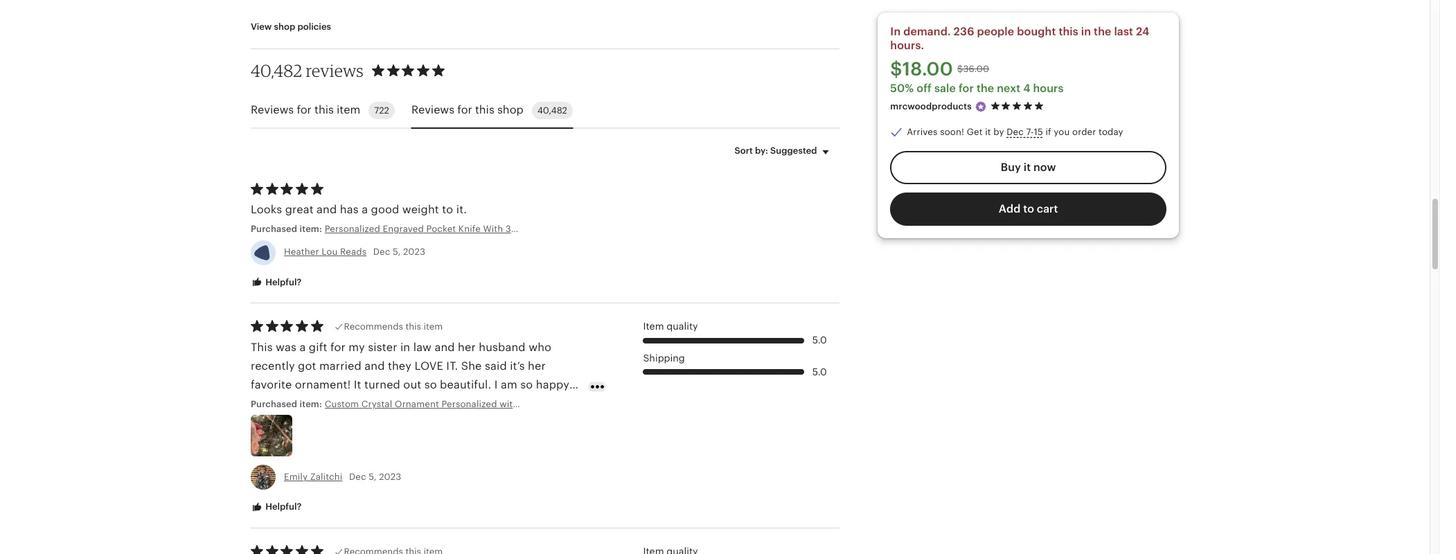 Task type: describe. For each thing, give the bounding box(es) containing it.
emily
[[284, 472, 308, 482]]

item: for personalized engraved pocket knife with 3.25 inch blade with free gift box
[[300, 224, 322, 234]]

0 horizontal spatial personalized
[[325, 224, 380, 234]]

law
[[413, 341, 432, 354]]

my
[[349, 341, 365, 354]]

i
[[495, 378, 498, 392]]

emily zalitchi added a photo of their purchase image
[[251, 415, 292, 457]]

1 helpful? button from the top
[[240, 270, 312, 295]]

0 horizontal spatial dec
[[349, 472, 366, 482]]

blade
[[549, 224, 573, 234]]

soon! get
[[940, 127, 983, 137]]

date
[[630, 399, 650, 410]]

custom
[[325, 399, 359, 410]]

it inside button
[[1024, 161, 1031, 174]]

if
[[1046, 127, 1052, 137]]

hours
[[1033, 81, 1064, 94]]

0 horizontal spatial 5,
[[369, 472, 377, 482]]

and up "it."
[[435, 341, 455, 354]]

sort
[[735, 146, 753, 156]]

knife
[[459, 224, 481, 234]]

and left the has
[[317, 203, 337, 216]]

gift
[[309, 341, 327, 354]]

and down the it
[[352, 397, 372, 410]]

good
[[371, 203, 399, 216]]

reviews for this item
[[251, 103, 360, 116]]

heather lou reads link
[[284, 247, 367, 257]]

0 vertical spatial her
[[458, 341, 476, 354]]

was
[[276, 341, 297, 354]]

suggested
[[771, 146, 817, 156]]

your
[[521, 399, 541, 410]]

arrives soon! get it by dec 7-15 if you order today
[[907, 127, 1124, 137]]

purchased item: personalized engraved pocket knife with 3.25 inch blade with free gift box
[[251, 224, 655, 234]]

sort by: suggested
[[735, 146, 817, 156]]

to inside the add to cart button
[[1024, 202, 1034, 215]]

gift
[[620, 224, 636, 234]]

view shop policies
[[251, 22, 331, 32]]

and right names
[[576, 399, 592, 410]]

personalized engraved pocket knife with 3.25 inch blade with free gift box link
[[325, 223, 655, 236]]

love
[[415, 360, 443, 373]]

for inside this was a gift for my sister in law and her husband who recently got married and they love it. she said it's her favorite ornament! it turned out so beautiful. i am so happy that they're happy and love it.
[[331, 341, 346, 354]]

emily zalitchi dec 5, 2023
[[284, 472, 401, 482]]

recently
[[251, 360, 295, 373]]

with
[[500, 399, 519, 410]]

40,482 reviews
[[251, 60, 364, 81]]

box
[[638, 224, 655, 234]]

1 with from the left
[[483, 224, 503, 234]]

got
[[298, 360, 316, 373]]

weight
[[402, 203, 439, 216]]

mrcwoodproducts link
[[891, 101, 972, 111]]

0 horizontal spatial to
[[442, 203, 453, 216]]

looks
[[251, 203, 282, 216]]

purchased for purchased item: personalized engraved pocket knife with 3.25 inch blade with free gift box
[[251, 224, 297, 234]]

by:
[[755, 146, 768, 156]]

policies
[[298, 22, 331, 32]]

view shop policies button
[[240, 15, 342, 40]]

out
[[404, 378, 421, 392]]

add to cart button
[[891, 193, 1167, 226]]

pocket
[[426, 224, 456, 234]]

1 horizontal spatial 5,
[[393, 247, 401, 257]]

it's
[[510, 360, 525, 373]]

3.25
[[506, 224, 525, 234]]

looks great and has a good weight to it.
[[251, 203, 467, 216]]

in
[[891, 25, 901, 38]]

40,482 for 40,482 reviews
[[251, 60, 302, 81]]

this was a gift for my sister in law and her husband who recently got married and they love it. she said it's her favorite ornament! it turned out so beautiful. i am so happy that they're happy and love it.
[[251, 341, 570, 410]]

0 vertical spatial 2023
[[403, 247, 426, 257]]

ornament
[[395, 399, 439, 410]]

0 horizontal spatial happy
[[315, 397, 349, 410]]

off
[[917, 81, 932, 94]]

crystal
[[361, 399, 392, 410]]

order
[[1073, 127, 1096, 137]]

that
[[251, 397, 272, 410]]

0 horizontal spatial item
[[337, 103, 360, 116]]

sort by: suggested button
[[724, 137, 844, 166]]

they're
[[275, 397, 312, 410]]

view
[[251, 22, 272, 32]]

am
[[501, 378, 518, 392]]

husband
[[479, 341, 526, 354]]

item: for custom crystal ornament personalized with your names and special date
[[300, 399, 322, 410]]

$18.00
[[891, 58, 953, 80]]

buy it now
[[1001, 161, 1056, 174]]

0 vertical spatial it.
[[456, 203, 467, 216]]

arrives
[[907, 127, 938, 137]]

love
[[375, 397, 398, 410]]

reviews for reviews for this shop
[[412, 103, 455, 116]]

it
[[354, 378, 361, 392]]

in inside in demand. 236 people bought this in the last 24 hours.
[[1081, 25, 1091, 38]]

reads
[[340, 247, 367, 257]]

now
[[1034, 161, 1056, 174]]

reviews for this shop
[[412, 103, 524, 116]]

1 vertical spatial her
[[528, 360, 546, 373]]

has
[[340, 203, 359, 216]]

this inside in demand. 236 people bought this in the last 24 hours.
[[1059, 25, 1079, 38]]

married
[[319, 360, 362, 373]]

helpful? for 1st helpful? "button" from the bottom of the page
[[263, 502, 302, 512]]



Task type: locate. For each thing, give the bounding box(es) containing it.
turned
[[364, 378, 400, 392]]

she
[[461, 360, 482, 373]]

2 5.0 from the top
[[813, 366, 827, 377]]

so right am
[[521, 378, 533, 392]]

and up turned
[[365, 360, 385, 373]]

0 vertical spatial happy
[[536, 378, 570, 392]]

1 horizontal spatial happy
[[536, 378, 570, 392]]

0 horizontal spatial it
[[985, 127, 991, 137]]

who
[[529, 341, 552, 354]]

40,482
[[251, 60, 302, 81], [537, 105, 567, 115]]

purchased down favorite
[[251, 399, 297, 410]]

1 horizontal spatial a
[[362, 203, 368, 216]]

purchased
[[251, 224, 297, 234], [251, 399, 297, 410]]

0 vertical spatial the
[[1094, 25, 1112, 38]]

0 horizontal spatial so
[[425, 378, 437, 392]]

2 vertical spatial dec
[[349, 472, 366, 482]]

1 horizontal spatial dec
[[373, 247, 390, 257]]

0 vertical spatial a
[[362, 203, 368, 216]]

1 horizontal spatial in
[[1081, 25, 1091, 38]]

heather
[[284, 247, 319, 257]]

5, right zalitchi
[[369, 472, 377, 482]]

1 vertical spatial shop
[[498, 103, 524, 116]]

0 vertical spatial dec
[[1007, 127, 1024, 137]]

a right the has
[[362, 203, 368, 216]]

1 vertical spatial 40,482
[[537, 105, 567, 115]]

1 horizontal spatial item
[[424, 322, 443, 332]]

1 horizontal spatial reviews
[[412, 103, 455, 116]]

personalized down beautiful.
[[442, 399, 497, 410]]

people
[[977, 25, 1015, 38]]

by
[[994, 127, 1004, 137]]

2023 right zalitchi
[[379, 472, 401, 482]]

it right "buy"
[[1024, 161, 1031, 174]]

ornament!
[[295, 378, 351, 392]]

said
[[485, 360, 507, 373]]

1 vertical spatial helpful?
[[263, 502, 302, 512]]

2 item: from the top
[[300, 399, 322, 410]]

0 horizontal spatial shop
[[274, 22, 295, 32]]

1 vertical spatial happy
[[315, 397, 349, 410]]

1 vertical spatial it
[[1024, 161, 1031, 174]]

it. right the love
[[401, 397, 411, 410]]

1 horizontal spatial her
[[528, 360, 546, 373]]

0 horizontal spatial in
[[400, 341, 410, 354]]

0 horizontal spatial 40,482
[[251, 60, 302, 81]]

in left last
[[1081, 25, 1091, 38]]

inch
[[527, 224, 546, 234]]

in demand. 236 people bought this in the last 24 hours.
[[891, 25, 1150, 52]]

and
[[317, 203, 337, 216], [435, 341, 455, 354], [365, 360, 385, 373], [352, 397, 372, 410], [576, 399, 592, 410]]

4
[[1023, 81, 1031, 94]]

0 vertical spatial shop
[[274, 22, 295, 32]]

1 vertical spatial a
[[300, 341, 306, 354]]

2 helpful? from the top
[[263, 502, 302, 512]]

reviews
[[251, 103, 294, 116], [412, 103, 455, 116]]

this
[[1059, 25, 1079, 38], [315, 103, 334, 116], [475, 103, 495, 116], [406, 322, 421, 332]]

recommends
[[344, 322, 403, 332]]

helpful?
[[263, 277, 302, 287], [263, 502, 302, 512]]

1 vertical spatial in
[[400, 341, 410, 354]]

a inside this was a gift for my sister in law and her husband who recently got married and they love it. she said it's her favorite ornament! it turned out so beautiful. i am so happy that they're happy and love it.
[[300, 341, 306, 354]]

happy down ornament!
[[315, 397, 349, 410]]

0 horizontal spatial 2023
[[379, 472, 401, 482]]

they
[[388, 360, 412, 373]]

dec
[[1007, 127, 1024, 137], [373, 247, 390, 257], [349, 472, 366, 482]]

1 reviews from the left
[[251, 103, 294, 116]]

1 vertical spatial item:
[[300, 399, 322, 410]]

1 vertical spatial dec
[[373, 247, 390, 257]]

1 vertical spatial personalized
[[442, 399, 497, 410]]

7-
[[1027, 127, 1034, 137]]

it
[[985, 127, 991, 137], [1024, 161, 1031, 174]]

5.0 for item quality
[[813, 335, 827, 346]]

her up she
[[458, 341, 476, 354]]

mrcwoodproducts
[[891, 101, 972, 111]]

0 vertical spatial helpful? button
[[240, 270, 312, 295]]

5, down engraved at the left top of page
[[393, 247, 401, 257]]

0 horizontal spatial the
[[977, 81, 994, 94]]

reviews for reviews for this item
[[251, 103, 294, 116]]

happy
[[536, 378, 570, 392], [315, 397, 349, 410]]

custom crystal ornament personalized with your names and special date link
[[325, 399, 650, 411]]

1 horizontal spatial with
[[576, 224, 596, 234]]

2 with from the left
[[576, 224, 596, 234]]

add to cart
[[999, 202, 1058, 215]]

1 helpful? from the top
[[263, 277, 302, 287]]

0 vertical spatial personalized
[[325, 224, 380, 234]]

0 horizontal spatial her
[[458, 341, 476, 354]]

1 vertical spatial purchased
[[251, 399, 297, 410]]

the left last
[[1094, 25, 1112, 38]]

1 horizontal spatial the
[[1094, 25, 1112, 38]]

tab list containing reviews for this item
[[251, 93, 840, 129]]

demand.
[[904, 25, 951, 38]]

item up law
[[424, 322, 443, 332]]

to left cart
[[1024, 202, 1034, 215]]

item quality
[[643, 321, 698, 332]]

a left gift
[[300, 341, 306, 354]]

purchased down looks
[[251, 224, 297, 234]]

50%
[[891, 81, 914, 94]]

1 vertical spatial item
[[424, 322, 443, 332]]

2023
[[403, 247, 426, 257], [379, 472, 401, 482]]

tab list
[[251, 93, 840, 129]]

personalized
[[325, 224, 380, 234], [442, 399, 497, 410]]

personalized down the has
[[325, 224, 380, 234]]

sale
[[935, 81, 956, 94]]

2 purchased from the top
[[251, 399, 297, 410]]

0 vertical spatial item
[[337, 103, 360, 116]]

1 purchased from the top
[[251, 224, 297, 234]]

1 horizontal spatial 40,482
[[537, 105, 567, 115]]

2 helpful? button from the top
[[240, 495, 312, 520]]

0 horizontal spatial a
[[300, 341, 306, 354]]

emily zalitchi link
[[284, 472, 343, 482]]

1 5.0 from the top
[[813, 335, 827, 346]]

favorite
[[251, 378, 292, 392]]

the up star_seller icon
[[977, 81, 994, 94]]

special
[[595, 399, 627, 410]]

1 so from the left
[[425, 378, 437, 392]]

so right out
[[425, 378, 437, 392]]

buy it now button
[[891, 151, 1167, 184]]

1 vertical spatial 5.0
[[813, 366, 827, 377]]

0 horizontal spatial with
[[483, 224, 503, 234]]

dec right reads at left
[[373, 247, 390, 257]]

dec left 7-
[[1007, 127, 1024, 137]]

in
[[1081, 25, 1091, 38], [400, 341, 410, 354]]

item: down ornament!
[[300, 399, 322, 410]]

it. inside this was a gift for my sister in law and her husband who recently got married and they love it. she said it's her favorite ornament! it turned out so beautiful. i am so happy that they're happy and love it.
[[401, 397, 411, 410]]

it.
[[446, 360, 458, 373]]

24
[[1136, 25, 1150, 38]]

0 vertical spatial item:
[[300, 224, 322, 234]]

50% off sale for the next 4 hours
[[891, 81, 1064, 94]]

to
[[1024, 202, 1034, 215], [442, 203, 453, 216]]

2 horizontal spatial dec
[[1007, 127, 1024, 137]]

1 item: from the top
[[300, 224, 322, 234]]

zalitchi
[[310, 472, 343, 482]]

reviews right '722'
[[412, 103, 455, 116]]

with left 'free'
[[576, 224, 596, 234]]

quality
[[667, 321, 698, 332]]

1 vertical spatial it.
[[401, 397, 411, 410]]

lou
[[322, 247, 338, 257]]

with left 3.25
[[483, 224, 503, 234]]

0 vertical spatial 5,
[[393, 247, 401, 257]]

dec right zalitchi
[[349, 472, 366, 482]]

cart
[[1037, 202, 1058, 215]]

item left '722'
[[337, 103, 360, 116]]

0 vertical spatial helpful?
[[263, 277, 302, 287]]

1 horizontal spatial it
[[1024, 161, 1031, 174]]

helpful? down emily
[[263, 502, 302, 512]]

the inside in demand. 236 people bought this in the last 24 hours.
[[1094, 25, 1112, 38]]

engraved
[[383, 224, 424, 234]]

buy
[[1001, 161, 1021, 174]]

helpful? button down emily
[[240, 495, 312, 520]]

1 horizontal spatial to
[[1024, 202, 1034, 215]]

1 vertical spatial 5,
[[369, 472, 377, 482]]

1 horizontal spatial shop
[[498, 103, 524, 116]]

1 horizontal spatial personalized
[[442, 399, 497, 410]]

1 horizontal spatial 2023
[[403, 247, 426, 257]]

1 vertical spatial 2023
[[379, 472, 401, 482]]

15
[[1034, 127, 1043, 137]]

helpful? for 1st helpful? "button"
[[263, 277, 302, 287]]

today
[[1099, 127, 1124, 137]]

1 vertical spatial the
[[977, 81, 994, 94]]

0 vertical spatial it
[[985, 127, 991, 137]]

purchased for purchased item: custom crystal ornament personalized with your names and special date
[[251, 399, 297, 410]]

0 horizontal spatial it.
[[401, 397, 411, 410]]

it. up knife on the left of page
[[456, 203, 467, 216]]

1 vertical spatial helpful? button
[[240, 495, 312, 520]]

this
[[251, 341, 273, 354]]

the
[[1094, 25, 1112, 38], [977, 81, 994, 94]]

in left law
[[400, 341, 410, 354]]

0 vertical spatial 5.0
[[813, 335, 827, 346]]

0 vertical spatial 40,482
[[251, 60, 302, 81]]

item: down great
[[300, 224, 322, 234]]

236
[[954, 25, 975, 38]]

1 horizontal spatial so
[[521, 378, 533, 392]]

a
[[362, 203, 368, 216], [300, 341, 306, 354]]

2023 down engraved at the left top of page
[[403, 247, 426, 257]]

purchased item: custom crystal ornament personalized with your names and special date
[[251, 399, 650, 410]]

to up purchased item: personalized engraved pocket knife with 3.25 inch blade with free gift box
[[442, 203, 453, 216]]

reviews down 40,482 reviews
[[251, 103, 294, 116]]

reviews
[[306, 60, 364, 81]]

add
[[999, 202, 1021, 215]]

2 reviews from the left
[[412, 103, 455, 116]]

her down 'who'
[[528, 360, 546, 373]]

you
[[1054, 127, 1070, 137]]

2 so from the left
[[521, 378, 533, 392]]

5.0 for shipping
[[813, 366, 827, 377]]

722
[[374, 105, 389, 115]]

5.0
[[813, 335, 827, 346], [813, 366, 827, 377]]

bought
[[1017, 25, 1056, 38]]

helpful? down heather on the left top of page
[[263, 277, 302, 287]]

great
[[285, 203, 314, 216]]

40,482 for 40,482
[[537, 105, 567, 115]]

her
[[458, 341, 476, 354], [528, 360, 546, 373]]

star_seller image
[[975, 100, 987, 113]]

happy up names
[[536, 378, 570, 392]]

0 vertical spatial purchased
[[251, 224, 297, 234]]

last
[[1114, 25, 1134, 38]]

shipping
[[643, 352, 685, 364]]

free
[[598, 224, 617, 234]]

0 vertical spatial in
[[1081, 25, 1091, 38]]

helpful? button down heather on the left top of page
[[240, 270, 312, 295]]

1 horizontal spatial it.
[[456, 203, 467, 216]]

in inside this was a gift for my sister in law and her husband who recently got married and they love it. she said it's her favorite ornament! it turned out so beautiful. i am so happy that they're happy and love it.
[[400, 341, 410, 354]]

shop inside button
[[274, 22, 295, 32]]

it left by
[[985, 127, 991, 137]]

0 horizontal spatial reviews
[[251, 103, 294, 116]]



Task type: vqa. For each thing, say whether or not it's contained in the screenshot.
the middle 4-
no



